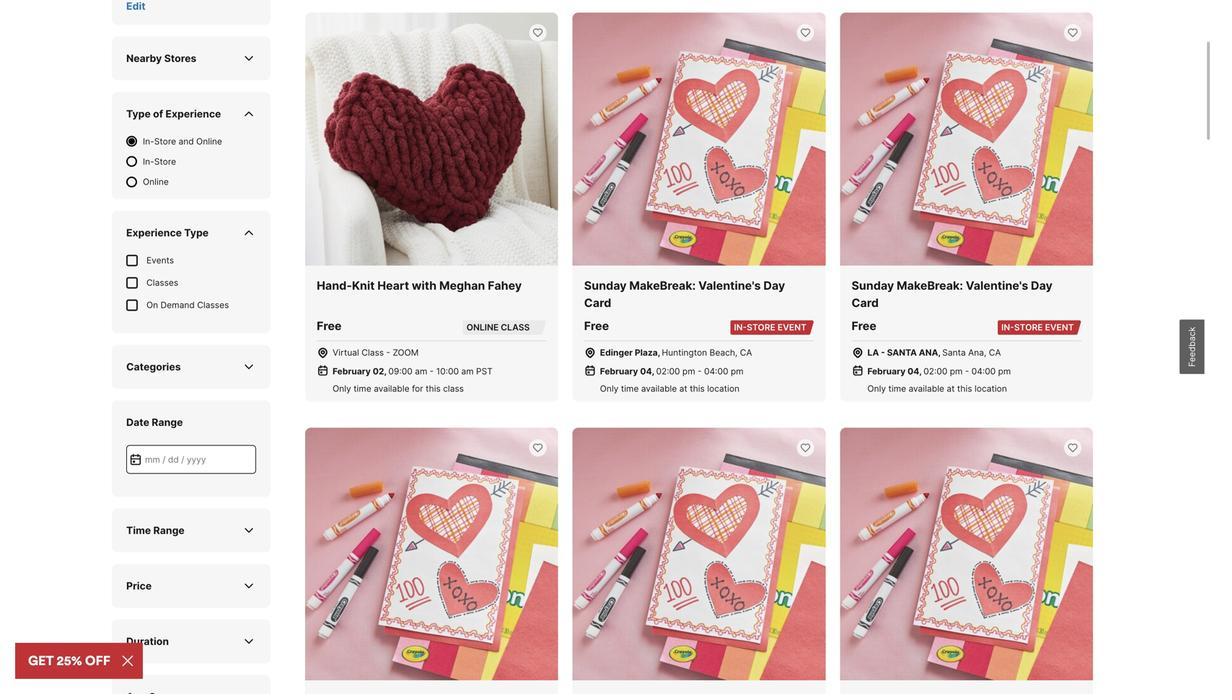 Task type: describe. For each thing, give the bounding box(es) containing it.
1 am from the left
[[415, 366, 427, 377]]

this for la
[[957, 384, 972, 394]]

range for date range
[[152, 417, 183, 429]]

tabler image for categories
[[242, 360, 256, 375]]

virtual class - zoom
[[333, 348, 419, 358]]

stores
[[164, 52, 196, 65]]

04:00 for santa ana
[[972, 366, 996, 377]]

store for in-store
[[154, 157, 176, 167]]

santa
[[942, 348, 966, 358]]

hand-
[[317, 279, 352, 293]]

in- for in-store
[[143, 157, 154, 167]]

and
[[179, 137, 194, 147]]

only for la
[[868, 384, 886, 394]]

time for la - santa ana
[[889, 384, 906, 394]]

edit
[[126, 0, 146, 12]]

1 vertical spatial heart image
[[800, 443, 811, 454]]

available for la - santa ana , santa ana , ca
[[909, 384, 945, 394]]

0 horizontal spatial type
[[126, 108, 151, 120]]

in-store event for edinger plaza , huntington beach , ca
[[734, 322, 807, 333]]

makebreak: for ana
[[897, 279, 963, 293]]

02:00 for huntington
[[656, 366, 680, 377]]

knit
[[352, 279, 375, 293]]

plaza
[[635, 348, 658, 358]]

1 vertical spatial experience
[[126, 227, 182, 239]]

09:00
[[389, 366, 413, 377]]

- right la
[[881, 348, 885, 358]]

location for huntington beach
[[707, 384, 740, 394]]

at for huntington beach
[[679, 384, 688, 394]]

1 pm from the left
[[683, 366, 695, 377]]

1 free from the left
[[317, 319, 342, 333]]

, down plaza
[[652, 366, 654, 377]]

huntington
[[662, 348, 707, 358]]

in-store
[[143, 157, 176, 167]]

store for la - santa ana , santa ana , ca
[[1014, 322, 1043, 333]]

february for edinger plaza
[[600, 366, 638, 377]]

santa
[[887, 348, 917, 358]]

class
[[362, 348, 384, 358]]

valentine's for santa ana
[[966, 279, 1028, 293]]

demand
[[161, 300, 195, 311]]

tabler image for type of experience
[[242, 107, 256, 121]]

type of experience
[[126, 108, 221, 120]]

event for edinger plaza , huntington beach , ca
[[778, 322, 807, 333]]

day for la - santa ana , santa ana , ca
[[1031, 279, 1053, 293]]

la
[[868, 348, 879, 358]]

day for edinger plaza , huntington beach , ca
[[764, 279, 785, 293]]

tabler image for time range
[[242, 524, 256, 538]]

price
[[126, 581, 152, 593]]

04:00 for huntington beach
[[704, 366, 728, 377]]

heart
[[377, 279, 409, 293]]

free for la
[[852, 319, 877, 333]]

1 only from the left
[[333, 384, 351, 394]]

ana
[[919, 348, 938, 358]]

valentine's for huntington beach
[[699, 279, 761, 293]]

at for santa ana
[[947, 384, 955, 394]]

class
[[501, 322, 530, 333]]

of
[[153, 108, 163, 120]]

only time available for this class
[[333, 384, 464, 394]]

february 04 , 02:00 pm - 04:00 pm for huntington
[[600, 366, 744, 377]]

2 ca from the left
[[989, 348, 1001, 358]]

duration
[[126, 636, 169, 649]]

sunday makebreak: valentine's day card for santa ana
[[852, 279, 1053, 310]]

, left 09:00
[[384, 366, 387, 377]]

- down huntington
[[698, 366, 702, 377]]

with
[[412, 279, 437, 293]]

nearby
[[126, 52, 162, 65]]

february 04 , 02:00 pm - 04:00 pm for ana
[[868, 366, 1011, 377]]

nearby stores
[[126, 52, 196, 65]]

sunday for edinger plaza , huntington beach , ca
[[584, 279, 627, 293]]

experience type
[[126, 227, 209, 239]]

mm / dd / yyyy text field
[[126, 446, 256, 475]]

0 vertical spatial classes
[[146, 278, 178, 288]]

1 february from the left
[[333, 366, 371, 377]]

date
[[126, 417, 149, 429]]

edinger
[[600, 348, 633, 358]]

10:00
[[436, 366, 459, 377]]

tabler image for price
[[242, 580, 256, 594]]

1 this from the left
[[426, 384, 441, 394]]

time range
[[126, 525, 185, 537]]



Task type: locate. For each thing, give the bounding box(es) containing it.
2 tabler image from the top
[[242, 226, 256, 240]]

makebreak: up edinger plaza , huntington beach , ca
[[629, 279, 696, 293]]

1 horizontal spatial store
[[1014, 322, 1043, 333]]

edinger plaza , huntington beach , ca
[[600, 348, 752, 358]]

0 vertical spatial range
[[152, 417, 183, 429]]

2 horizontal spatial only
[[868, 384, 886, 394]]

0 horizontal spatial event
[[778, 322, 807, 333]]

tabler image
[[242, 51, 256, 66], [242, 360, 256, 375], [242, 580, 256, 594]]

available down ana
[[909, 384, 945, 394]]

am left pst
[[461, 366, 474, 377]]

only
[[333, 384, 351, 394], [600, 384, 619, 394], [868, 384, 886, 394]]

0 horizontal spatial classes
[[146, 278, 178, 288]]

0 horizontal spatial ca
[[740, 348, 752, 358]]

2 only time available at this location from the left
[[868, 384, 1007, 394]]

free up la
[[852, 319, 877, 333]]

1 sunday makebreak: valentine's day card from the left
[[584, 279, 785, 310]]

1 horizontal spatial location
[[975, 384, 1007, 394]]

ana
[[968, 348, 984, 358]]

04:00
[[704, 366, 728, 377], [972, 366, 996, 377]]

1 horizontal spatial in-
[[1002, 322, 1014, 333]]

04 down plaza
[[640, 366, 652, 377]]

2 04 from the left
[[908, 366, 919, 377]]

1 location from the left
[[707, 384, 740, 394]]

february down virtual
[[333, 366, 371, 377]]

valentine's
[[699, 279, 761, 293], [966, 279, 1028, 293]]

pm
[[683, 366, 695, 377], [731, 366, 744, 377], [950, 366, 963, 377], [998, 366, 1011, 377]]

1 makebreak: from the left
[[629, 279, 696, 293]]

available down plaza
[[641, 384, 677, 394]]

in-store event
[[734, 322, 807, 333], [1002, 322, 1074, 333]]

3 this from the left
[[957, 384, 972, 394]]

0 horizontal spatial only
[[333, 384, 351, 394]]

, left santa
[[938, 348, 941, 358]]

0 horizontal spatial location
[[707, 384, 740, 394]]

, left huntington
[[658, 348, 660, 358]]

date range
[[126, 417, 183, 429]]

02:00
[[656, 366, 680, 377], [924, 366, 948, 377]]

1 february 04 , 02:00 pm - 04:00 pm from the left
[[600, 366, 744, 377]]

2 at from the left
[[947, 384, 955, 394]]

event
[[778, 322, 807, 333], [1045, 322, 1074, 333]]

04 down santa
[[908, 366, 919, 377]]

-
[[386, 348, 390, 358], [881, 348, 885, 358], [430, 366, 434, 377], [698, 366, 702, 377], [965, 366, 969, 377]]

1 vertical spatial in-
[[143, 157, 154, 167]]

time for edinger plaza
[[621, 384, 639, 394]]

only for edinger
[[600, 384, 619, 394]]

1 horizontal spatial heart image
[[1067, 27, 1079, 39]]

online class
[[467, 322, 530, 333]]

am
[[415, 366, 427, 377], [461, 366, 474, 377]]

sunday makebreak: valentine's day card image
[[573, 13, 826, 266], [840, 13, 1093, 266], [305, 428, 558, 681], [573, 428, 826, 681], [840, 428, 1093, 681]]

2 in- from the left
[[1002, 322, 1014, 333]]

1 vertical spatial range
[[153, 525, 185, 537]]

- down ana at the bottom right of the page
[[965, 366, 969, 377]]

sunday makebreak: valentine's day card up santa
[[852, 279, 1053, 310]]

1 day from the left
[[764, 279, 785, 293]]

at down huntington
[[679, 384, 688, 394]]

04 for santa
[[908, 366, 919, 377]]

2 sunday makebreak: valentine's day card from the left
[[852, 279, 1053, 310]]

february
[[333, 366, 371, 377], [600, 366, 638, 377], [868, 366, 906, 377]]

0 horizontal spatial february
[[333, 366, 371, 377]]

02:00 for ana
[[924, 366, 948, 377]]

time down santa
[[889, 384, 906, 394]]

3 tabler image from the top
[[242, 580, 256, 594]]

1 at from the left
[[679, 384, 688, 394]]

1 horizontal spatial 04
[[908, 366, 919, 377]]

1 tabler image from the top
[[242, 51, 256, 66]]

this
[[426, 384, 441, 394], [690, 384, 705, 394], [957, 384, 972, 394]]

2 horizontal spatial this
[[957, 384, 972, 394]]

, down ana
[[919, 366, 922, 377]]

only time available at this location
[[600, 384, 740, 394], [868, 384, 1007, 394]]

2 04:00 from the left
[[972, 366, 996, 377]]

0 vertical spatial tabler image
[[242, 51, 256, 66]]

1 time from the left
[[354, 384, 371, 394]]

1 horizontal spatial in-store event
[[1002, 322, 1074, 333]]

on
[[146, 300, 158, 311]]

1 horizontal spatial sunday makebreak: valentine's day card
[[852, 279, 1053, 310]]

1 horizontal spatial valentine's
[[966, 279, 1028, 293]]

0 horizontal spatial 04
[[640, 366, 652, 377]]

classes down events
[[146, 278, 178, 288]]

0 horizontal spatial available
[[374, 384, 410, 394]]

card up la
[[852, 296, 879, 310]]

sunday makebreak: valentine's day card for huntington beach
[[584, 279, 785, 310]]

experience up and
[[166, 108, 221, 120]]

tabler image
[[242, 107, 256, 121], [242, 226, 256, 240], [242, 524, 256, 538], [242, 635, 256, 650]]

class
[[443, 384, 464, 394]]

1 horizontal spatial this
[[690, 384, 705, 394]]

available
[[374, 384, 410, 394], [641, 384, 677, 394], [909, 384, 945, 394]]

0 horizontal spatial at
[[679, 384, 688, 394]]

time
[[354, 384, 371, 394], [621, 384, 639, 394], [889, 384, 906, 394]]

store
[[747, 322, 776, 333], [1014, 322, 1043, 333]]

only time available at this location for ana
[[868, 384, 1007, 394]]

2 vertical spatial tabler image
[[242, 580, 256, 594]]

0 horizontal spatial heart image
[[800, 443, 811, 454]]

option group
[[126, 136, 256, 188]]

card for la - santa ana , santa ana , ca
[[852, 296, 879, 310]]

card for edinger plaza , huntington beach , ca
[[584, 296, 611, 310]]

04:00 down the beach
[[704, 366, 728, 377]]

2 pm from the left
[[731, 366, 744, 377]]

at
[[679, 384, 688, 394], [947, 384, 955, 394]]

meghan
[[439, 279, 485, 293]]

makebreak:
[[629, 279, 696, 293], [897, 279, 963, 293]]

2 event from the left
[[1045, 322, 1074, 333]]

beach
[[710, 348, 735, 358]]

february down la
[[868, 366, 906, 377]]

sunday up edinger
[[584, 279, 627, 293]]

1 horizontal spatial 04:00
[[972, 366, 996, 377]]

1 04:00 from the left
[[704, 366, 728, 377]]

1 horizontal spatial february 04 , 02:00 pm - 04:00 pm
[[868, 366, 1011, 377]]

card up edinger
[[584, 296, 611, 310]]

0 horizontal spatial time
[[354, 384, 371, 394]]

sunday up la
[[852, 279, 894, 293]]

only time available at this location for huntington
[[600, 384, 740, 394]]

valentine's up ana at the bottom right of the page
[[966, 279, 1028, 293]]

3 time from the left
[[889, 384, 906, 394]]

online
[[467, 322, 499, 333]]

2 02:00 from the left
[[924, 366, 948, 377]]

2 horizontal spatial free
[[852, 319, 877, 333]]

1 tabler image from the top
[[242, 107, 256, 121]]

hand-knit heart with meghan fahey image
[[305, 13, 558, 266]]

pst
[[476, 366, 493, 377]]

1 ca from the left
[[740, 348, 752, 358]]

2 store from the left
[[1014, 322, 1043, 333]]

1 horizontal spatial event
[[1045, 322, 1074, 333]]

in- for edinger plaza , huntington beach , ca
[[734, 322, 747, 333]]

range right time
[[153, 525, 185, 537]]

february 04 , 02:00 pm - 04:00 pm
[[600, 366, 744, 377], [868, 366, 1011, 377]]

0 horizontal spatial card
[[584, 296, 611, 310]]

available down 09:00
[[374, 384, 410, 394]]

0 vertical spatial store
[[154, 137, 176, 147]]

sunday for la - santa ana , santa ana , ca
[[852, 279, 894, 293]]

04:00 down ana at the bottom right of the page
[[972, 366, 996, 377]]

3 tabler image from the top
[[242, 524, 256, 538]]

2 february 04 , 02:00 pm - 04:00 pm from the left
[[868, 366, 1011, 377]]

heart image
[[1067, 27, 1079, 39], [800, 443, 811, 454]]

2 day from the left
[[1031, 279, 1053, 293]]

1 horizontal spatial card
[[852, 296, 879, 310]]

ca right ana at the bottom right of the page
[[989, 348, 1001, 358]]

02:00 down edinger plaza , huntington beach , ca
[[656, 366, 680, 377]]

tabler image for duration
[[242, 635, 256, 650]]

1 horizontal spatial ca
[[989, 348, 1001, 358]]

february 04 , 02:00 pm - 04:00 pm down edinger plaza , huntington beach , ca
[[600, 366, 744, 377]]

valentine's up the beach
[[699, 279, 761, 293]]

2 valentine's from the left
[[966, 279, 1028, 293]]

1 event from the left
[[778, 322, 807, 333]]

1 horizontal spatial classes
[[197, 300, 229, 311]]

2 available from the left
[[641, 384, 677, 394]]

1 vertical spatial type
[[184, 227, 209, 239]]

for
[[412, 384, 423, 394]]

3 only from the left
[[868, 384, 886, 394]]

0 horizontal spatial 04:00
[[704, 366, 728, 377]]

sunday
[[584, 279, 627, 293], [852, 279, 894, 293]]

online right and
[[196, 137, 222, 147]]

february for la - santa ana
[[868, 366, 906, 377]]

hand-knit heart with meghan fahey
[[317, 279, 522, 293]]

1 in- from the top
[[143, 137, 154, 147]]

only down edinger
[[600, 384, 619, 394]]

2 time from the left
[[621, 384, 639, 394]]

fahey
[[488, 279, 522, 293]]

february 02 , 09:00 am - 10:00 am pst
[[333, 366, 493, 377]]

, right huntington
[[735, 348, 738, 358]]

4 tabler image from the top
[[242, 635, 256, 650]]

2 sunday from the left
[[852, 279, 894, 293]]

1 horizontal spatial available
[[641, 384, 677, 394]]

time
[[126, 525, 151, 537]]

makebreak: for huntington
[[629, 279, 696, 293]]

makebreak: up ana
[[897, 279, 963, 293]]

location down ana at the bottom right of the page
[[975, 384, 1007, 394]]

1 only time available at this location from the left
[[600, 384, 740, 394]]

card
[[584, 296, 611, 310], [852, 296, 879, 310]]

02:00 down la - santa ana , santa ana , ca
[[924, 366, 948, 377]]

in-store and online
[[143, 137, 222, 147]]

events
[[146, 256, 174, 266]]

experience up events
[[126, 227, 182, 239]]

0 horizontal spatial only time available at this location
[[600, 384, 740, 394]]

1 in- from the left
[[734, 322, 747, 333]]

3 pm from the left
[[950, 366, 963, 377]]

0 horizontal spatial this
[[426, 384, 441, 394]]

2 tabler image from the top
[[242, 360, 256, 375]]

4 pm from the left
[[998, 366, 1011, 377]]

1 horizontal spatial sunday
[[852, 279, 894, 293]]

1 store from the left
[[747, 322, 776, 333]]

experience
[[166, 108, 221, 120], [126, 227, 182, 239]]

0 horizontal spatial free
[[317, 319, 342, 333]]

0 horizontal spatial sunday makebreak: valentine's day card
[[584, 279, 785, 310]]

this down huntington
[[690, 384, 705, 394]]

heart image
[[532, 27, 544, 39], [800, 27, 811, 39], [532, 443, 544, 454], [1067, 443, 1079, 454]]

0 horizontal spatial valentine's
[[699, 279, 761, 293]]

am up "for"
[[415, 366, 427, 377]]

04
[[640, 366, 652, 377], [908, 366, 919, 377]]

2 store from the top
[[154, 157, 176, 167]]

0 vertical spatial type
[[126, 108, 151, 120]]

in- for la - santa ana , santa ana , ca
[[1002, 322, 1014, 333]]

at down santa
[[947, 384, 955, 394]]

1 horizontal spatial type
[[184, 227, 209, 239]]

2 makebreak: from the left
[[897, 279, 963, 293]]

time down edinger
[[621, 384, 639, 394]]

tabler image for nearby stores
[[242, 51, 256, 66]]

1 horizontal spatial february
[[600, 366, 638, 377]]

0 vertical spatial in-
[[143, 137, 154, 147]]

free for edinger
[[584, 319, 609, 333]]

1 vertical spatial classes
[[197, 300, 229, 311]]

february down edinger
[[600, 366, 638, 377]]

day
[[764, 279, 785, 293], [1031, 279, 1053, 293]]

only down la
[[868, 384, 886, 394]]

in-
[[734, 322, 747, 333], [1002, 322, 1014, 333]]

2 in- from the top
[[143, 157, 154, 167]]

0 vertical spatial online
[[196, 137, 222, 147]]

02
[[373, 366, 384, 377]]

free
[[317, 319, 342, 333], [584, 319, 609, 333], [852, 319, 877, 333]]

in- up in-store
[[143, 137, 154, 147]]

february 04 , 02:00 pm - 04:00 pm down la - santa ana , santa ana , ca
[[868, 366, 1011, 377]]

ca right the beach
[[740, 348, 752, 358]]

0 horizontal spatial february 04 , 02:00 pm - 04:00 pm
[[600, 366, 744, 377]]

1 available from the left
[[374, 384, 410, 394]]

1 card from the left
[[584, 296, 611, 310]]

ca
[[740, 348, 752, 358], [989, 348, 1001, 358]]

classes
[[146, 278, 178, 288], [197, 300, 229, 311]]

1 02:00 from the left
[[656, 366, 680, 377]]

la - santa ana , santa ana , ca
[[868, 348, 1001, 358]]

,
[[658, 348, 660, 358], [735, 348, 738, 358], [938, 348, 941, 358], [984, 348, 987, 358], [384, 366, 387, 377], [652, 366, 654, 377], [919, 366, 922, 377]]

this down santa
[[957, 384, 972, 394]]

this for edinger
[[690, 384, 705, 394]]

1 horizontal spatial only
[[600, 384, 619, 394]]

virtual
[[333, 348, 359, 358]]

2 location from the left
[[975, 384, 1007, 394]]

sunday makebreak: valentine's day card
[[584, 279, 785, 310], [852, 279, 1053, 310]]

range
[[152, 417, 183, 429], [153, 525, 185, 537]]

1 04 from the left
[[640, 366, 652, 377]]

online
[[196, 137, 222, 147], [143, 177, 169, 187]]

this right "for"
[[426, 384, 441, 394]]

04 for ,
[[640, 366, 652, 377]]

1 vertical spatial store
[[154, 157, 176, 167]]

1 horizontal spatial only time available at this location
[[868, 384, 1007, 394]]

1 horizontal spatial 02:00
[[924, 366, 948, 377]]

time down class
[[354, 384, 371, 394]]

1 horizontal spatial makebreak:
[[897, 279, 963, 293]]

0 horizontal spatial 02:00
[[656, 366, 680, 377]]

1 vertical spatial online
[[143, 177, 169, 187]]

location down the beach
[[707, 384, 740, 394]]

2 horizontal spatial available
[[909, 384, 945, 394]]

store for edinger plaza , huntington beach , ca
[[747, 322, 776, 333]]

3 free from the left
[[852, 319, 877, 333]]

store for in-store and online
[[154, 137, 176, 147]]

0 horizontal spatial sunday
[[584, 279, 627, 293]]

, right santa
[[984, 348, 987, 358]]

2 in-store event from the left
[[1002, 322, 1074, 333]]

store up in-store
[[154, 137, 176, 147]]

option group containing in-store and online
[[126, 136, 256, 188]]

in-store event for la - santa ana , santa ana , ca
[[1002, 322, 1074, 333]]

classes right demand
[[197, 300, 229, 311]]

3 available from the left
[[909, 384, 945, 394]]

location
[[707, 384, 740, 394], [975, 384, 1007, 394]]

online down in-store
[[143, 177, 169, 187]]

1 vertical spatial tabler image
[[242, 360, 256, 375]]

0 horizontal spatial day
[[764, 279, 785, 293]]

store down in-store and online
[[154, 157, 176, 167]]

1 in-store event from the left
[[734, 322, 807, 333]]

only time available at this location down edinger plaza , huntington beach , ca
[[600, 384, 740, 394]]

1 store from the top
[[154, 137, 176, 147]]

2 only from the left
[[600, 384, 619, 394]]

1 horizontal spatial free
[[584, 319, 609, 333]]

1 horizontal spatial online
[[196, 137, 222, 147]]

available for edinger plaza , huntington beach , ca
[[641, 384, 677, 394]]

store
[[154, 137, 176, 147], [154, 157, 176, 167]]

2 horizontal spatial time
[[889, 384, 906, 394]]

0 vertical spatial experience
[[166, 108, 221, 120]]

- left 10:00
[[430, 366, 434, 377]]

0 horizontal spatial makebreak:
[[629, 279, 696, 293]]

categories
[[126, 361, 181, 374]]

only time available at this location down la - santa ana , santa ana , ca
[[868, 384, 1007, 394]]

0 horizontal spatial am
[[415, 366, 427, 377]]

1 valentine's from the left
[[699, 279, 761, 293]]

sunday makebreak: valentine's day card up huntington
[[584, 279, 785, 310]]

range for time range
[[153, 525, 185, 537]]

0 horizontal spatial in-
[[734, 322, 747, 333]]

free up edinger
[[584, 319, 609, 333]]

0 vertical spatial heart image
[[1067, 27, 1079, 39]]

in- down in-store and online
[[143, 157, 154, 167]]

in- for in-store and online
[[143, 137, 154, 147]]

2 this from the left
[[690, 384, 705, 394]]

in-
[[143, 137, 154, 147], [143, 157, 154, 167]]

2 horizontal spatial february
[[868, 366, 906, 377]]

only down virtual
[[333, 384, 351, 394]]

2 am from the left
[[461, 366, 474, 377]]

1 horizontal spatial am
[[461, 366, 474, 377]]

2 card from the left
[[852, 296, 879, 310]]

0 horizontal spatial store
[[747, 322, 776, 333]]

2 february from the left
[[600, 366, 638, 377]]

0 horizontal spatial in-store event
[[734, 322, 807, 333]]

type
[[126, 108, 151, 120], [184, 227, 209, 239]]

free up virtual
[[317, 319, 342, 333]]

location for santa ana
[[975, 384, 1007, 394]]

event for la - santa ana , santa ana , ca
[[1045, 322, 1074, 333]]

2 free from the left
[[584, 319, 609, 333]]

range right date
[[152, 417, 183, 429]]

1 sunday from the left
[[584, 279, 627, 293]]

1 horizontal spatial day
[[1031, 279, 1053, 293]]

1 horizontal spatial time
[[621, 384, 639, 394]]

on demand classes
[[146, 300, 229, 311]]

tabler image for experience type
[[242, 226, 256, 240]]

1 horizontal spatial at
[[947, 384, 955, 394]]

zoom
[[393, 348, 419, 358]]

3 february from the left
[[868, 366, 906, 377]]

0 horizontal spatial online
[[143, 177, 169, 187]]

- right class
[[386, 348, 390, 358]]



Task type: vqa. For each thing, say whether or not it's contained in the screenshot.
The Ground
no



